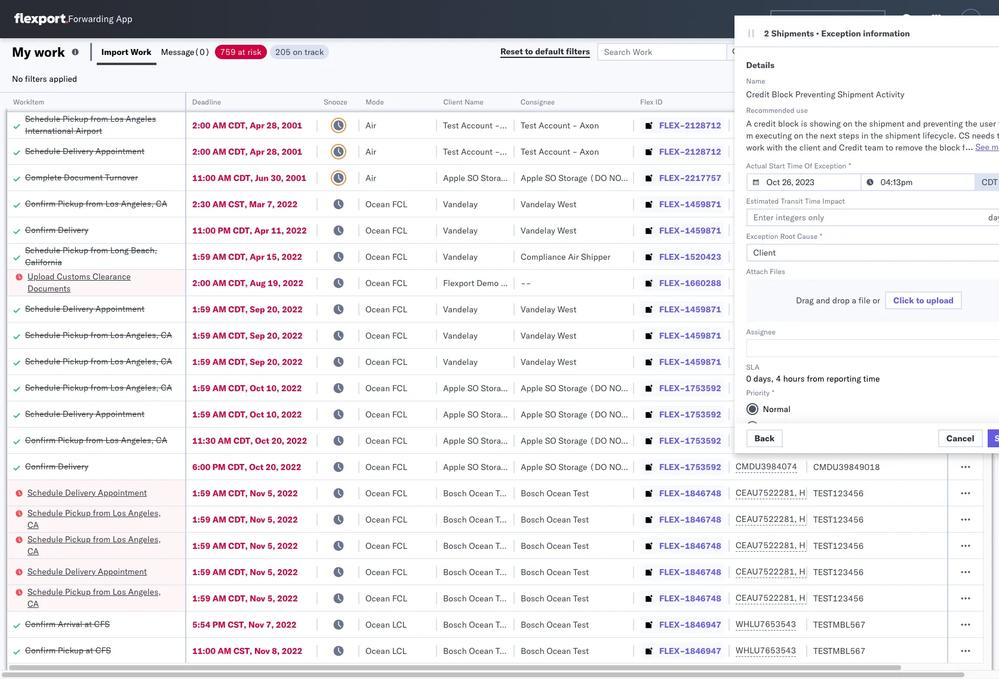 Task type: describe. For each thing, give the bounding box(es) containing it.
lkju1111111,
[[857, 251, 915, 262]]

is
[[801, 118, 808, 129]]

14 ocean fcl from the top
[[366, 540, 407, 551]]

1660288
[[685, 278, 722, 288]]

flex-1753592 for confirm delivery
[[660, 462, 722, 472]]

appointment for 2:00 am cdt, apr 28, 2001
[[95, 145, 145, 156]]

whlu7653543 for 11:00 am cst, nov 8, 2022
[[736, 645, 797, 656]]

1 vertical spatial and
[[816, 295, 831, 306]]

consignee inside button
[[521, 97, 555, 106]]

11:00 for 11:00 am cdt, jun 30, 2001
[[192, 172, 216, 183]]

-- : -- -- text field
[[861, 173, 976, 191]]

3 ceau7522281, hlxu6269489, hlxu8034992 from the top
[[736, 540, 921, 551]]

schedule delivery appointment button for 2:00 am cdt, apr 28, 2001
[[25, 145, 145, 158]]

file
[[859, 295, 871, 306]]

confirm delivery for 11:00
[[25, 224, 88, 235]]

2 flex1459871 from the top
[[814, 225, 870, 236]]

5 sa from the top
[[990, 567, 1000, 577]]

2 5, from the top
[[268, 514, 275, 525]]

no
[[12, 73, 23, 84]]

12 fcl from the top
[[392, 488, 407, 499]]

oct for schedule delivery appointment
[[250, 409, 264, 420]]

10 ocean fcl from the top
[[366, 435, 407, 446]]

hours
[[784, 373, 805, 384]]

from inside schedule pickup from long beach, california
[[91, 245, 108, 255]]

8 fcl from the top
[[392, 383, 407, 393]]

files
[[770, 267, 786, 276]]

or
[[873, 295, 881, 306]]

flex-2217757
[[660, 172, 722, 183]]

oct for schedule pickup from los angeles, ca
[[250, 383, 264, 393]]

6:00 pm cdt, oct 20, 2022
[[192, 462, 301, 472]]

2001 for schedule delivery appointment
[[282, 146, 302, 157]]

13 ocean fcl from the top
[[366, 514, 407, 525]]

1 beau1234567, from the top
[[736, 198, 797, 209]]

1:59 am cdt, oct 10, 2022 for schedule delivery appointment
[[192, 409, 302, 420]]

1 omkar from the top
[[963, 278, 988, 288]]

2 shipments • exception information
[[764, 28, 910, 39]]

flex-2128712 for schedule pickup from los angeles international airport
[[660, 120, 722, 131]]

2 omkar from the top
[[963, 488, 988, 499]]

11:00 for 11:00 am cst, nov 8, 2022
[[192, 646, 216, 656]]

cmdu3984074 for confirm pickup from los angeles, ca
[[736, 435, 798, 446]]

complete document turnover link
[[25, 171, 138, 183]]

filters inside button
[[566, 46, 590, 57]]

5 hlxu6269489, from the top
[[800, 593, 861, 603]]

yao liu
[[963, 120, 990, 131]]

4 flex- from the top
[[660, 199, 685, 209]]

10, for schedule delivery appointment
[[266, 409, 279, 420]]

7 1:59 from the top
[[192, 488, 211, 499]]

california
[[25, 257, 62, 267]]

1 1459871 from the top
[[685, 199, 722, 209]]

id
[[656, 97, 663, 106]]

MMM D, YYYY text field
[[747, 173, 862, 191]]

9 flex- from the top
[[660, 330, 685, 341]]

10 1:59 from the top
[[192, 567, 211, 577]]

(0)
[[194, 46, 210, 57]]

reset to default filters
[[501, 46, 590, 57]]

5 west from the top
[[558, 356, 577, 367]]

5 omkar from the top
[[963, 567, 988, 577]]

time for impact
[[805, 197, 821, 206]]

estimated
[[747, 197, 779, 206]]

3 ceau7522281, from the top
[[736, 540, 797, 551]]

7, for mar
[[267, 199, 275, 209]]

complete
[[25, 172, 62, 183]]

arrival
[[58, 619, 82, 629]]

name for details
[[747, 76, 766, 85]]

resize handle column header for workitem
[[171, 93, 185, 679]]

2 flex- from the top
[[660, 146, 685, 157]]

4 ceau7522281, from the top
[[736, 566, 797, 577]]

flex-1520423
[[660, 251, 722, 262]]

4 flex-1459871 from the top
[[660, 330, 722, 341]]

0 horizontal spatial --
[[521, 278, 531, 288]]

confirm arrival at cfs link
[[25, 618, 110, 630]]

20 flex- from the top
[[660, 619, 685, 630]]

4 west from the top
[[558, 330, 577, 341]]

12 flex- from the top
[[660, 409, 685, 420]]

15 flex- from the top
[[660, 488, 685, 499]]

1 flex1459871 from the top
[[814, 199, 870, 209]]

cmdu3984074 for schedule pickup from los angeles, ca
[[736, 382, 798, 393]]

15 fcl from the top
[[392, 567, 407, 577]]

2 1846748 from the top
[[685, 514, 722, 525]]

assignee
[[747, 327, 776, 336]]

cfs for confirm arrival at cfs
[[94, 619, 110, 629]]

resize handle column header for consignee
[[620, 93, 635, 679]]

ymluw236679313
[[814, 278, 891, 288]]

import work
[[101, 46, 151, 57]]

28, for schedule delivery appointment
[[267, 146, 280, 157]]

3 1:59 from the top
[[192, 330, 211, 341]]

3 hlxu6269489, from the top
[[800, 540, 861, 551]]

10 flex- from the top
[[660, 356, 685, 367]]

container numbers button
[[730, 90, 796, 112]]

5:54
[[192, 619, 211, 630]]

3 5, from the top
[[268, 540, 275, 551]]

flex-1753592 for schedule pickup from los angeles, ca
[[660, 383, 722, 393]]

my work
[[12, 43, 65, 60]]

2:00 for schedule pickup from los angeles international airport
[[192, 120, 211, 131]]

flex id button
[[635, 95, 718, 107]]

5:54 pm cst, nov 7, 2022
[[192, 619, 297, 630]]

6 flex- from the top
[[660, 251, 685, 262]]

schedule pickup from long beach, california button
[[25, 244, 179, 269]]

bozo1234565, for confirm delivery "link" associated with 11:00 pm cdt, apr 11, 2022
[[799, 225, 860, 235]]

high
[[763, 422, 781, 433]]

pm for 11:00
[[218, 225, 231, 236]]

205 on track
[[275, 46, 324, 57]]

ocean lcl for 11:00 am cst, nov 8, 2022
[[366, 646, 407, 656]]

resize handle column header for container numbers
[[793, 93, 808, 679]]

os
[[966, 14, 977, 23]]

confirm pickup at cfs link
[[25, 644, 111, 656]]

track
[[305, 46, 324, 57]]

2 1:59 from the top
[[192, 304, 211, 315]]

appointment for 1:59 am cdt, sep 20, 2022
[[95, 303, 145, 314]]

5 vandelay west from the top
[[521, 356, 577, 367]]

5 flex1459871 from the top
[[814, 356, 870, 367]]

4 flex-1846748 from the top
[[660, 567, 722, 577]]

7 flex- from the top
[[660, 278, 685, 288]]

3 1846748 from the top
[[685, 540, 722, 551]]

yao
[[963, 120, 977, 131]]

3 cmdu39849018 from the top
[[814, 462, 880, 472]]

5 1:59 am cdt, nov 5, 2022 from the top
[[192, 593, 298, 604]]

2 sep from the top
[[250, 330, 265, 341]]

3 resize handle column header from the left
[[345, 93, 360, 679]]

to for click
[[917, 295, 925, 306]]

2 flex-1846748 from the top
[[660, 514, 722, 525]]

4 flex1459871 from the top
[[814, 330, 870, 341]]

client name
[[443, 97, 484, 106]]

a
[[852, 295, 857, 306]]

schedule inside schedule pickup from long beach, california
[[25, 245, 60, 255]]

international
[[25, 125, 74, 136]]

4 hlxu8034992 from the top
[[863, 566, 921, 577]]

759
[[220, 46, 236, 57]]

clearance
[[93, 271, 131, 282]]

2128712 for schedule pickup from los angeles international airport
[[685, 120, 722, 131]]

4 1846748 from the top
[[685, 567, 722, 577]]

Search Work text field
[[597, 43, 728, 61]]

2217757
[[685, 172, 722, 183]]

confirm for 11:00 pm cdt, apr 11, 2022
[[25, 224, 56, 235]]

schedule delivery appointment link for 2:00 am cdt, apr 28, 2001
[[25, 145, 145, 157]]

kkfu7750073,
[[736, 251, 797, 262]]

resize handle column header for mbl/mawb numbers
[[943, 93, 957, 679]]

1 horizontal spatial *
[[820, 232, 823, 241]]

1 ceau7522281, hlxu6269489, hlxu8034992 from the top
[[736, 488, 921, 498]]

confirm delivery link for 6:00 pm cdt, oct 20, 2022
[[25, 460, 88, 472]]

whlu7653543 for 5:54 pm cst, nov 7, 2022
[[736, 619, 797, 630]]

recommended use
[[747, 106, 808, 115]]

1 fcl from the top
[[392, 199, 407, 209]]

16 flex- from the top
[[660, 514, 685, 525]]

confirm for 11:00 am cst, nov 8, 2022
[[25, 645, 56, 656]]

1 sep from the top
[[250, 304, 265, 315]]

13 flex- from the top
[[660, 435, 685, 446]]

0191967788 for schedule delivery appointment
[[814, 146, 866, 157]]

work
[[34, 43, 65, 60]]

5 bozo1234565, from the top
[[799, 356, 860, 367]]

schedule pickup from long beach, california link
[[25, 244, 179, 268]]

confirm arrival at cfs
[[25, 619, 110, 629]]

5 omkar sa from the top
[[963, 567, 1000, 577]]

17 flex- from the top
[[660, 540, 685, 551]]

use
[[797, 106, 808, 115]]

actual start time of exception *
[[747, 161, 852, 170]]

import work button
[[97, 38, 156, 65]]

root
[[781, 232, 796, 241]]

air for complete document turnover
[[366, 172, 377, 183]]

3 beau1234567, from the top
[[736, 304, 797, 314]]

estimated transit time impact
[[747, 197, 845, 206]]

my
[[12, 43, 31, 60]]

28, for schedule pickup from los angeles international airport
[[267, 120, 280, 131]]

confirm for 11:30 am cdt, oct 20, 2022
[[25, 435, 56, 445]]

complete document turnover button
[[25, 171, 138, 184]]

beach,
[[131, 245, 157, 255]]

apr for schedule pickup from long beach, california
[[250, 251, 265, 262]]

mode
[[366, 97, 384, 106]]

appointment for 1:59 am cdt, oct 10, 2022
[[95, 408, 145, 419]]

1 the from the left
[[855, 118, 867, 129]]

3 1:59 am cdt, sep 20, 2022 from the top
[[192, 356, 303, 367]]

liu
[[979, 120, 990, 131]]

•
[[817, 28, 820, 39]]

confirm pickup from los angeles, ca link for 11:30 am cdt, oct 20, 2022
[[25, 434, 167, 446]]

batch action button
[[914, 43, 992, 61]]

5 tcnu1234565 from the top
[[862, 356, 921, 367]]

resize handle column header for mode
[[423, 93, 437, 679]]

upload
[[927, 295, 954, 306]]

1 ocean fcl from the top
[[366, 199, 407, 209]]

9 1:59 from the top
[[192, 540, 211, 551]]

1 test123456 from the top
[[814, 488, 864, 499]]

0 horizontal spatial filters
[[25, 73, 47, 84]]

see
[[976, 142, 990, 152]]

2128712 for schedule delivery appointment
[[685, 146, 722, 157]]

os button
[[958, 5, 985, 33]]

cmdu39849018 for appointment
[[814, 409, 880, 420]]

batch action
[[932, 46, 984, 57]]

start
[[769, 161, 785, 170]]

lcl for 11:00 am cst, nov 8, 2022
[[392, 646, 407, 656]]

recommended
[[747, 106, 795, 115]]

information
[[864, 28, 910, 39]]

1 flex- from the top
[[660, 120, 685, 131]]

turnover
[[105, 172, 138, 183]]

exception root cause *
[[747, 232, 823, 241]]

apr for schedule pickup from los angeles international airport
[[250, 120, 265, 131]]

...
[[966, 142, 974, 152]]

file
[[795, 46, 810, 57]]

compliance  air shipper
[[521, 251, 611, 262]]

schedule delivery appointment link for 1:59 am cdt, oct 10, 2022
[[25, 408, 145, 420]]

1 hlxu6269489, from the top
[[800, 488, 861, 498]]

jun
[[255, 172, 269, 183]]

5 beau1234567, bozo1234565, tcnu1234565 from the top
[[736, 356, 921, 367]]

work
[[131, 46, 151, 57]]

confirm delivery for 6:00
[[25, 461, 88, 472]]

0191967788 for schedule pickup from los angeles international airport
[[814, 120, 866, 131]]

4 ceau7522281, hlxu6269489, hlxu8034992 from the top
[[736, 566, 921, 577]]

confirm pickup from los angeles, ca button for 11:30
[[25, 434, 167, 447]]

1 omkar sa from the top
[[963, 278, 1000, 288]]

1 vertical spatial exception
[[815, 161, 847, 170]]

schedule delivery appointment link for 1:59 am cdt, sep 20, 2022
[[25, 303, 145, 315]]

4 beau1234567, from the top
[[736, 330, 797, 341]]

9 ocean fcl from the top
[[366, 409, 407, 420]]

credit
[[747, 89, 770, 100]]

1 flex-1846748 from the top
[[660, 488, 722, 499]]

impact
[[823, 197, 845, 206]]

10 fcl from the top
[[392, 435, 407, 446]]

mbl/mawb numbers
[[814, 97, 887, 106]]

block
[[772, 89, 793, 100]]

11 ocean fcl from the top
[[366, 462, 407, 472]]

1 sa from the top
[[990, 278, 1000, 288]]

pm for 5:54
[[213, 619, 226, 630]]

19 flex- from the top
[[660, 593, 685, 604]]

3 2:00 from the top
[[192, 278, 211, 288]]

transit
[[781, 197, 803, 206]]

numbers for container numbers
[[736, 102, 766, 111]]

2 omkar sa from the top
[[963, 488, 1000, 499]]

activity
[[876, 89, 905, 100]]

pickup inside schedule pickup from long beach, california
[[63, 245, 88, 255]]

13 fcl from the top
[[392, 514, 407, 525]]

file exception
[[795, 46, 851, 57]]

7 fcl from the top
[[392, 356, 407, 367]]

0 horizontal spatial *
[[772, 388, 775, 397]]

aug
[[250, 278, 266, 288]]

0
[[747, 373, 752, 384]]

11:00 am cdt, jun 30, 2001
[[192, 172, 307, 183]]

name for client
[[465, 97, 484, 106]]

2001 for schedule pickup from los angeles international airport
[[282, 120, 302, 131]]

pickup inside schedule pickup from los angeles international airport
[[63, 113, 88, 124]]

mbl/mawb numbers button
[[808, 95, 945, 107]]

flex id
[[641, 97, 663, 106]]

mo
[[992, 142, 1000, 152]]

bozo1234565, for confirm pickup from los angeles, ca link corresponding to 2:30 am cst, mar 7, 2022
[[799, 198, 860, 209]]



Task type: vqa. For each thing, say whether or not it's contained in the screenshot.
marine to the bottom
no



Task type: locate. For each thing, give the bounding box(es) containing it.
resize handle column header
[[171, 93, 185, 679], [304, 93, 318, 679], [345, 93, 360, 679], [423, 93, 437, 679], [501, 93, 515, 679], [620, 93, 635, 679], [716, 93, 730, 679], [793, 93, 808, 679], [943, 93, 957, 679], [969, 93, 983, 679]]

1 10, from the top
[[266, 383, 279, 393]]

cfs right arrival
[[94, 619, 110, 629]]

2 ceau7522281, from the top
[[736, 514, 797, 525]]

1 vertical spatial at
[[85, 619, 92, 629]]

1 vertical spatial consignee
[[501, 278, 541, 288]]

2 flex-1459871 from the top
[[660, 225, 722, 236]]

1 horizontal spatial the
[[966, 118, 978, 129]]

28, up 30,
[[267, 146, 280, 157]]

1 horizontal spatial on
[[843, 118, 853, 129]]

air for schedule delivery appointment
[[366, 146, 377, 157]]

14 fcl from the top
[[392, 540, 407, 551]]

2 vertical spatial pm
[[213, 619, 226, 630]]

numbers up shipment
[[857, 97, 887, 106]]

2128712 up 2217757
[[685, 146, 722, 157]]

8 resize handle column header from the left
[[793, 93, 808, 679]]

exception up exception
[[822, 28, 862, 39]]

28, down deadline button
[[267, 120, 280, 131]]

beau1234567, up kkfu7750073, on the right top of page
[[736, 225, 797, 235]]

0191967788 down showing
[[814, 146, 866, 157]]

beau1234567, up exception root cause *
[[736, 198, 797, 209]]

1 5, from the top
[[268, 488, 275, 499]]

3 ocean fcl from the top
[[366, 251, 407, 262]]

pm right 6:00
[[213, 462, 226, 472]]

1753592 for schedule pickup from los angeles, ca
[[685, 383, 722, 393]]

2 1:59 am cdt, sep 20, 2022 from the top
[[192, 330, 303, 341]]

5 resize handle column header from the left
[[501, 93, 515, 679]]

11:00 pm cdt, apr 11, 2022
[[192, 225, 307, 236]]

schedule delivery appointment for 2:00 am cdt, apr 28, 2001
[[25, 145, 145, 156]]

2 the from the left
[[966, 118, 978, 129]]

0 vertical spatial flex-2128712
[[660, 120, 722, 131]]

air for schedule pickup from los angeles international airport
[[366, 120, 377, 131]]

2 vertical spatial at
[[86, 645, 93, 656]]

4 test123456 from the top
[[814, 567, 864, 577]]

ocean lcl for 5:54 pm cst, nov 7, 2022
[[366, 619, 407, 630]]

2001 right 30,
[[286, 172, 307, 183]]

2
[[764, 28, 770, 39]]

2 lcl from the top
[[392, 646, 407, 656]]

2 0191967788 from the top
[[814, 146, 866, 157]]

0 horizontal spatial time
[[787, 161, 803, 170]]

test123456
[[814, 488, 864, 499], [814, 514, 864, 525], [814, 540, 864, 551], [814, 567, 864, 577], [814, 593, 864, 604]]

0 vertical spatial confirm delivery button
[[25, 224, 88, 237]]

1 vertical spatial sep
[[250, 330, 265, 341]]

normal
[[763, 404, 791, 415]]

to right reset in the right of the page
[[525, 46, 533, 57]]

flexport. image
[[14, 13, 68, 25]]

to
[[525, 46, 533, 57], [917, 295, 925, 306]]

message
[[161, 46, 194, 57]]

resize handle column header for client name
[[501, 93, 515, 679]]

3 1753592 from the top
[[685, 435, 722, 446]]

confirm delivery button for 11:00
[[25, 224, 88, 237]]

flex1459871 down mmm d, yyyy text field
[[814, 199, 870, 209]]

apr down deadline button
[[250, 120, 265, 131]]

0 vertical spatial cfs
[[94, 619, 110, 629]]

and inside a credit block is showing on the shipment and preventing the user f
[[907, 118, 921, 129]]

12 ocean fcl from the top
[[366, 488, 407, 499]]

the left liu
[[966, 118, 978, 129]]

2 vertical spatial 11:00
[[192, 646, 216, 656]]

oct for confirm delivery
[[249, 462, 264, 472]]

0 vertical spatial cst,
[[228, 199, 247, 209]]

omkar
[[963, 278, 988, 288], [963, 488, 988, 499], [963, 514, 988, 525], [963, 540, 988, 551], [963, 567, 988, 577]]

airport
[[76, 125, 102, 136]]

1:59 am cdt, sep 20, 2022
[[192, 304, 303, 315], [192, 330, 303, 341], [192, 356, 303, 367]]

1 horizontal spatial name
[[747, 76, 766, 85]]

4 hlxu6269489, from the top
[[800, 566, 861, 577]]

resize handle column header for deadline
[[304, 93, 318, 679]]

apr left 15,
[[250, 251, 265, 262]]

1 vertical spatial cst,
[[228, 619, 247, 630]]

1 1753592 from the top
[[685, 383, 722, 393]]

-
[[495, 120, 500, 131], [573, 120, 578, 131], [495, 146, 500, 157], [573, 146, 578, 157], [814, 172, 819, 183], [819, 172, 824, 183], [521, 278, 526, 288], [526, 278, 531, 288]]

2:00 am cdt, apr 28, 2001 for schedule delivery appointment
[[192, 146, 302, 157]]

beau1234567, bozo1234565, tcnu1234565 down mmm d, yyyy text field
[[736, 198, 921, 209]]

numbers down container
[[736, 102, 766, 111]]

2001 up 30,
[[282, 146, 302, 157]]

-- down compliance
[[521, 278, 531, 288]]

1846947 for 11:00 am cst, nov 8, 2022
[[685, 646, 722, 656]]

beau1234567, bozo1234565, tcnu1234565 down ymluw236679313 at the top right of the page
[[736, 304, 921, 314]]

delivery for 6:00 pm cdt, oct 20, 2022
[[58, 461, 88, 472]]

1 vertical spatial lcl
[[392, 646, 407, 656]]

bozo1234565,
[[799, 198, 860, 209], [799, 225, 860, 235], [799, 304, 860, 314], [799, 330, 860, 341], [799, 356, 860, 367]]

1 vertical spatial confirm pickup from los angeles, ca link
[[25, 434, 167, 446]]

2 vertical spatial 1:59 am cdt, sep 20, 2022
[[192, 356, 303, 367]]

on down mbl/mawb numbers
[[843, 118, 853, 129]]

5 flex- from the top
[[660, 225, 685, 236]]

beau1234567, bozo1234565, tcnu1234565 down drag and drop a file or
[[736, 330, 921, 341]]

beau1234567, up sla
[[736, 330, 797, 341]]

flex-1660288
[[660, 278, 722, 288]]

pm for 6:00
[[213, 462, 226, 472]]

3 flex- from the top
[[660, 172, 685, 183]]

2:00 for schedule delivery appointment
[[192, 146, 211, 157]]

segu4454778
[[917, 251, 976, 262]]

30,
[[271, 172, 284, 183]]

--
[[814, 172, 824, 183], [521, 278, 531, 288]]

schedule delivery appointment button for 1:59 am cdt, oct 10, 2022
[[25, 408, 145, 421]]

8 flex- from the top
[[660, 304, 685, 315]]

at down confirm arrival at cfs button
[[86, 645, 93, 656]]

1 horizontal spatial time
[[805, 197, 821, 206]]

1:59
[[192, 251, 211, 262], [192, 304, 211, 315], [192, 330, 211, 341], [192, 356, 211, 367], [192, 383, 211, 393], [192, 409, 211, 420], [192, 488, 211, 499], [192, 514, 211, 525], [192, 540, 211, 551], [192, 567, 211, 577], [192, 593, 211, 604]]

flex1459871
[[814, 199, 870, 209], [814, 225, 870, 236], [814, 304, 870, 315], [814, 330, 870, 341], [814, 356, 870, 367]]

confirm for 5:54 pm cst, nov 7, 2022
[[25, 619, 56, 629]]

actual
[[747, 161, 768, 170]]

deadline button
[[186, 95, 306, 107]]

drop
[[833, 295, 850, 306]]

cdt
[[982, 177, 998, 188]]

apr for confirm delivery
[[254, 225, 269, 236]]

1 vertical spatial pm
[[213, 462, 226, 472]]

0 horizontal spatial the
[[855, 118, 867, 129]]

f
[[999, 118, 1000, 129]]

0 vertical spatial 2128712
[[685, 120, 722, 131]]

vandelay west for confirm pickup from los angeles, ca link corresponding to 2:30 am cst, mar 7, 2022
[[521, 199, 577, 209]]

0 vertical spatial flex-1846947
[[660, 619, 722, 630]]

numbers
[[857, 97, 887, 106], [736, 102, 766, 111]]

205
[[275, 46, 291, 57]]

1 vertical spatial ocean lcl
[[366, 646, 407, 656]]

8 1:59 from the top
[[192, 514, 211, 525]]

1753592 for confirm pickup from los angeles, ca
[[685, 435, 722, 446]]

10 resize handle column header from the left
[[969, 93, 983, 679]]

cfs down confirm arrival at cfs button
[[95, 645, 111, 656]]

preventing
[[796, 89, 836, 100]]

0 vertical spatial whlu7653543
[[736, 619, 797, 630]]

0 vertical spatial sep
[[250, 304, 265, 315]]

7, right mar
[[267, 199, 275, 209]]

1 vertical spatial filters
[[25, 73, 47, 84]]

from inside the sla 0 days, 4 hours from reporting time
[[807, 373, 825, 384]]

Enter integers only number field
[[747, 209, 1000, 226]]

days,
[[754, 373, 774, 384]]

flex-1753592 for schedule delivery appointment
[[660, 409, 722, 420]]

0 vertical spatial lcl
[[392, 619, 407, 630]]

cst, for 5:54
[[228, 619, 247, 630]]

0 vertical spatial *
[[849, 161, 852, 170]]

vandelay west for confirm delivery "link" associated with 11:00 pm cdt, apr 11, 2022
[[521, 225, 577, 236]]

3 sep from the top
[[250, 356, 265, 367]]

ocean lcl
[[366, 619, 407, 630], [366, 646, 407, 656]]

schedule pickup from los angeles, ca button
[[25, 329, 172, 342], [25, 355, 172, 368], [25, 381, 172, 395], [27, 507, 170, 532], [27, 533, 170, 558], [27, 586, 170, 611]]

* right of
[[849, 161, 852, 170]]

0 vertical spatial filters
[[566, 46, 590, 57]]

2 horizontal spatial *
[[849, 161, 852, 170]]

5 fcl from the top
[[392, 304, 407, 315]]

bozo1234565, for 1:59 am cdt, sep 20, 2022 "schedule delivery appointment" link
[[799, 304, 860, 314]]

1 confirm delivery from the top
[[25, 224, 88, 235]]

2 vertical spatial sep
[[250, 356, 265, 367]]

2 confirm pickup from los angeles, ca from the top
[[25, 435, 167, 445]]

1:59 am cdt, nov 5, 2022
[[192, 488, 298, 499], [192, 514, 298, 525], [192, 540, 298, 551], [192, 567, 298, 577], [192, 593, 298, 604]]

1 vertical spatial cmdu39849018
[[814, 409, 880, 420]]

0 vertical spatial pm
[[218, 225, 231, 236]]

1 ocean lcl from the top
[[366, 619, 407, 630]]

flex
[[641, 97, 654, 106]]

5 ocean fcl from the top
[[366, 304, 407, 315]]

2:00 am cdt, apr 28, 2001 for schedule pickup from los angeles international airport
[[192, 120, 302, 131]]

1 vertical spatial confirm pickup from los angeles, ca
[[25, 435, 167, 445]]

sa
[[990, 278, 1000, 288], [990, 488, 1000, 499], [990, 514, 1000, 525], [990, 540, 1000, 551], [990, 567, 1000, 577]]

3 beau1234567, bozo1234565, tcnu1234565 from the top
[[736, 304, 921, 314]]

1 vertical spatial --
[[521, 278, 531, 288]]

1 vertical spatial cfs
[[95, 645, 111, 656]]

at right arrival
[[85, 619, 92, 629]]

5 1459871 from the top
[[685, 356, 722, 367]]

2 vertical spatial cst,
[[234, 646, 252, 656]]

kkfu7750073, ljiu1111116, lkju1111111, segu4454778
[[736, 251, 976, 262]]

flex-1459871
[[660, 199, 722, 209], [660, 225, 722, 236], [660, 304, 722, 315], [660, 330, 722, 341], [660, 356, 722, 367]]

filters right no
[[25, 73, 47, 84]]

cst, for 11:00
[[234, 646, 252, 656]]

pm down '2:30 am cst, mar 7, 2022'
[[218, 225, 231, 236]]

apple
[[443, 172, 465, 183], [521, 172, 543, 183], [443, 383, 465, 393], [521, 383, 543, 393], [443, 409, 465, 420], [521, 409, 543, 420], [443, 435, 465, 446], [521, 435, 543, 446], [443, 462, 465, 472], [521, 462, 543, 472]]

container numbers
[[736, 93, 768, 111]]

tcnu1234565
[[862, 198, 921, 209], [862, 225, 921, 235], [862, 304, 921, 314], [862, 330, 921, 341], [862, 356, 921, 367]]

flex-1846947 for 11:00 am cst, nov 8, 2022
[[660, 646, 722, 656]]

exception up kkfu7750073, on the right top of page
[[747, 232, 779, 241]]

16 ocean fcl from the top
[[366, 593, 407, 604]]

name inside button
[[465, 97, 484, 106]]

at inside button
[[85, 619, 92, 629]]

cmdu39849018 for from
[[814, 383, 880, 393]]

4 confirm from the top
[[25, 461, 56, 472]]

confirm delivery button for 6:00
[[25, 460, 88, 474]]

10, for schedule pickup from los angeles, ca
[[266, 383, 279, 393]]

4 omkar from the top
[[963, 540, 988, 551]]

flexport
[[443, 278, 475, 288]]

0191967788 down mbl/mawb
[[814, 120, 866, 131]]

beau1234567, bozo1234565, tcnu1234565 up reporting
[[736, 356, 921, 367]]

2:00 am cdt, apr 28, 2001 down deadline button
[[192, 120, 302, 131]]

11 1:59 from the top
[[192, 593, 211, 604]]

confirm arrival at cfs button
[[25, 618, 110, 631]]

4 beau1234567, bozo1234565, tcnu1234565 from the top
[[736, 330, 921, 341]]

1 vertical spatial 11:00
[[192, 225, 216, 236]]

1 vertical spatial 2001
[[282, 146, 302, 157]]

(do
[[512, 172, 530, 183], [590, 172, 607, 183], [512, 383, 530, 393], [590, 383, 607, 393], [512, 409, 530, 420], [590, 409, 607, 420], [512, 435, 530, 446], [590, 435, 607, 446], [512, 462, 530, 472], [590, 462, 607, 472]]

name right client
[[465, 97, 484, 106]]

confirm pickup from los angeles, ca for 2:30
[[25, 198, 167, 209]]

oct for confirm pickup from los angeles, ca
[[255, 435, 269, 446]]

6 ocean fcl from the top
[[366, 330, 407, 341]]

showing
[[810, 118, 841, 129]]

consignee down reset to default filters button on the top
[[521, 97, 555, 106]]

Search Shipments (/) text field
[[771, 10, 886, 28]]

delivery for 1:59 am cdt, oct 10, 2022
[[63, 408, 93, 419]]

4 resize handle column header from the left
[[423, 93, 437, 679]]

flex-2128712 up flex-2217757
[[660, 146, 722, 157]]

and left drop
[[816, 295, 831, 306]]

2 ocean fcl from the top
[[366, 225, 407, 236]]

and right shipment
[[907, 118, 921, 129]]

time down mmm d, yyyy text field
[[805, 197, 821, 206]]

flex-1753592 for confirm pickup from los angeles, ca
[[660, 435, 722, 446]]

0 vertical spatial 0191967788
[[814, 120, 866, 131]]

1753592 for confirm delivery
[[685, 462, 722, 472]]

2 cmdu39849018 from the top
[[814, 409, 880, 420]]

0 vertical spatial on
[[293, 46, 303, 57]]

1 vertical spatial confirm delivery link
[[25, 460, 88, 472]]

apple so storage (do not use)
[[443, 172, 572, 183], [521, 172, 650, 183], [443, 383, 572, 393], [521, 383, 650, 393], [443, 409, 572, 420], [521, 409, 650, 420], [443, 435, 572, 446], [521, 435, 650, 446], [443, 462, 572, 472], [521, 462, 650, 472]]

schedule delivery appointment for 1:59 am cdt, sep 20, 2022
[[25, 303, 145, 314]]

0 vertical spatial and
[[907, 118, 921, 129]]

west for confirm delivery "link" associated with 11:00 pm cdt, apr 11, 2022
[[558, 225, 577, 236]]

4 vandelay west from the top
[[521, 330, 577, 341]]

1 vertical spatial 1:59 am cdt, oct 10, 2022
[[192, 409, 302, 420]]

5 hlxu8034992 from the top
[[863, 593, 921, 603]]

1 testmbl567 from the top
[[814, 619, 866, 630]]

apr up the jun at the left top of the page
[[250, 146, 265, 157]]

2001 down deadline button
[[282, 120, 302, 131]]

risk
[[248, 46, 262, 57]]

vandelay west
[[521, 199, 577, 209], [521, 225, 577, 236], [521, 304, 577, 315], [521, 330, 577, 341], [521, 356, 577, 367]]

2128712 down flex id button
[[685, 120, 722, 131]]

upload customs clearance documents button
[[27, 270, 170, 295]]

6:00
[[192, 462, 211, 472]]

0 vertical spatial consignee
[[521, 97, 555, 106]]

confirm pickup from los angeles, ca button for 2:30
[[25, 197, 167, 211]]

1 horizontal spatial to
[[917, 295, 925, 306]]

0 vertical spatial to
[[525, 46, 533, 57]]

11:00 down 5:54
[[192, 646, 216, 656]]

4 fcl from the top
[[392, 278, 407, 288]]

apr left 11,
[[254, 225, 269, 236]]

1 cmdu39849018 from the top
[[814, 383, 880, 393]]

5 flex-1459871 from the top
[[660, 356, 722, 367]]

1 confirm pickup from los angeles, ca from the top
[[25, 198, 167, 209]]

0 horizontal spatial and
[[816, 295, 831, 306]]

beau1234567,
[[736, 198, 797, 209], [736, 225, 797, 235], [736, 304, 797, 314], [736, 330, 797, 341], [736, 356, 797, 367]]

to right click
[[917, 295, 925, 306]]

2 2:00 from the top
[[192, 146, 211, 157]]

apr
[[250, 120, 265, 131], [250, 146, 265, 157], [254, 225, 269, 236], [250, 251, 265, 262]]

1 vertical spatial 28,
[[267, 146, 280, 157]]

3 omkar from the top
[[963, 514, 988, 525]]

cst, up "11:00 am cst, nov 8, 2022"
[[228, 619, 247, 630]]

so
[[468, 172, 479, 183], [545, 172, 557, 183], [468, 383, 479, 393], [545, 383, 557, 393], [468, 409, 479, 420], [545, 409, 557, 420], [468, 435, 479, 446], [545, 435, 557, 446], [468, 462, 479, 472], [545, 462, 557, 472]]

0 vertical spatial confirm pickup from los angeles, ca
[[25, 198, 167, 209]]

1 vandelay west from the top
[[521, 199, 577, 209]]

flex-2128712 down flex id button
[[660, 120, 722, 131]]

1 horizontal spatial filters
[[566, 46, 590, 57]]

1 horizontal spatial and
[[907, 118, 921, 129]]

batch
[[932, 46, 956, 57]]

from inside schedule pickup from los angeles international airport
[[91, 113, 108, 124]]

confirm pickup at cfs button
[[25, 644, 111, 658]]

Client text field
[[747, 244, 1000, 262]]

cst, down 5:54 pm cst, nov 7, 2022
[[234, 646, 252, 656]]

on right 205
[[293, 46, 303, 57]]

details
[[747, 60, 775, 71]]

flex1459871 up reporting
[[814, 356, 870, 367]]

confirm delivery
[[25, 224, 88, 235], [25, 461, 88, 472]]

confirm delivery link for 11:00 pm cdt, apr 11, 2022
[[25, 224, 88, 236]]

0 horizontal spatial name
[[465, 97, 484, 106]]

* right priority
[[772, 388, 775, 397]]

2 hlxu8034992 from the top
[[863, 514, 921, 525]]

3 test123456 from the top
[[814, 540, 864, 551]]

11:30 am cdt, oct 20, 2022
[[192, 435, 307, 446]]

pm right 5:54
[[213, 619, 226, 630]]

0 vertical spatial 28,
[[267, 120, 280, 131]]

0 vertical spatial cmdu39849018
[[814, 383, 880, 393]]

time left of
[[787, 161, 803, 170]]

the down mbl/mawb numbers
[[855, 118, 867, 129]]

1 vertical spatial time
[[805, 197, 821, 206]]

1 confirm pickup from los angeles, ca link from the top
[[25, 197, 167, 209]]

flex1459871 up flxt29342342
[[814, 225, 870, 236]]

*
[[849, 161, 852, 170], [820, 232, 823, 241], [772, 388, 775, 397]]

confirm pickup from los angeles, ca for 11:30
[[25, 435, 167, 445]]

flex-2128712
[[660, 120, 722, 131], [660, 146, 722, 157]]

name inside details name credit block preventing shipment activity
[[747, 76, 766, 85]]

flex-1753592
[[660, 383, 722, 393], [660, 409, 722, 420], [660, 435, 722, 446], [660, 462, 722, 472]]

1 vertical spatial 1:59 am cdt, sep 20, 2022
[[192, 330, 303, 341]]

at left risk at the left top of the page
[[238, 46, 245, 57]]

consignee right demo
[[501, 278, 541, 288]]

cfs for confirm pickup at cfs
[[95, 645, 111, 656]]

0 horizontal spatial numbers
[[736, 102, 766, 111]]

0 horizontal spatial to
[[525, 46, 533, 57]]

flex-1846947 for 5:54 pm cst, nov 7, 2022
[[660, 619, 722, 630]]

bozo1234565, down ymluw236679313 at the top right of the page
[[799, 304, 860, 314]]

2:00 am cdt, apr 28, 2001 up 11:00 am cdt, jun 30, 2001
[[192, 146, 302, 157]]

0 vertical spatial 7,
[[267, 199, 275, 209]]

1 vertical spatial 1846947
[[685, 646, 722, 656]]

2022
[[277, 199, 298, 209], [286, 225, 307, 236], [282, 251, 302, 262], [283, 278, 304, 288], [282, 304, 303, 315], [282, 330, 303, 341], [282, 356, 303, 367], [281, 383, 302, 393], [281, 409, 302, 420], [287, 435, 307, 446], [281, 462, 301, 472], [277, 488, 298, 499], [277, 514, 298, 525], [277, 540, 298, 551], [277, 567, 298, 577], [277, 593, 298, 604], [276, 619, 297, 630], [282, 646, 303, 656]]

1 vertical spatial 2128712
[[685, 146, 722, 157]]

7 ocean fcl from the top
[[366, 356, 407, 367]]

2 resize handle column header from the left
[[304, 93, 318, 679]]

11:00 down 2:30
[[192, 225, 216, 236]]

2 vertical spatial cmdu39849018
[[814, 462, 880, 472]]

1 horizontal spatial --
[[814, 172, 824, 183]]

compliance
[[521, 251, 566, 262]]

los inside schedule pickup from los angeles international airport
[[110, 113, 124, 124]]

4 bozo1234565, from the top
[[799, 330, 860, 341]]

cfs inside button
[[94, 619, 110, 629]]

beau1234567, bozo1234565, tcnu1234565 up ljiu1111116,
[[736, 225, 921, 235]]

name up credit
[[747, 76, 766, 85]]

at for 11:00
[[86, 645, 93, 656]]

on inside a credit block is showing on the shipment and preventing the user f
[[843, 118, 853, 129]]

21 flex- from the top
[[660, 646, 685, 656]]

15 ocean fcl from the top
[[366, 567, 407, 577]]

1 vertical spatial confirm pickup from los angeles, ca button
[[25, 434, 167, 447]]

2 vertical spatial 2001
[[286, 172, 307, 183]]

confirm inside button
[[25, 645, 56, 656]]

action
[[958, 46, 984, 57]]

5 confirm from the top
[[25, 619, 56, 629]]

ceau7522281,
[[736, 488, 797, 498], [736, 514, 797, 525], [736, 540, 797, 551], [736, 566, 797, 577], [736, 593, 797, 603]]

drag and drop a file or
[[796, 295, 881, 306]]

west for confirm pickup from los angeles, ca link corresponding to 2:30 am cst, mar 7, 2022
[[558, 199, 577, 209]]

2:30 am cst, mar 7, 2022
[[192, 199, 298, 209]]

1 horizontal spatial numbers
[[857, 97, 887, 106]]

confirm for 6:00 pm cdt, oct 20, 2022
[[25, 461, 56, 472]]

cmdu3984074 for schedule delivery appointment
[[736, 409, 798, 419]]

1 2:00 from the top
[[192, 120, 211, 131]]

at inside button
[[86, 645, 93, 656]]

beau1234567, up "days,"
[[736, 356, 797, 367]]

numbers for mbl/mawb numbers
[[857, 97, 887, 106]]

0 horizontal spatial on
[[293, 46, 303, 57]]

exception
[[822, 28, 862, 39], [815, 161, 847, 170], [747, 232, 779, 241]]

2 vertical spatial exception
[[747, 232, 779, 241]]

west
[[558, 199, 577, 209], [558, 225, 577, 236], [558, 304, 577, 315], [558, 330, 577, 341], [558, 356, 577, 367]]

1753592 for schedule delivery appointment
[[685, 409, 722, 420]]

applied
[[49, 73, 77, 84]]

schedule delivery appointment for 1:59 am cdt, oct 10, 2022
[[25, 408, 145, 419]]

4 omkar sa from the top
[[963, 540, 1000, 551]]

0 vertical spatial exception
[[822, 28, 862, 39]]

0 vertical spatial 1:59 am cdt, oct 10, 2022
[[192, 383, 302, 393]]

2:00 am cdt, apr 28, 2001
[[192, 120, 302, 131], [192, 146, 302, 157]]

-- down actual start time of exception *
[[814, 172, 824, 183]]

bozo1234565, down drag and drop a file or
[[799, 330, 860, 341]]

1 confirm delivery link from the top
[[25, 224, 88, 236]]

0 vertical spatial testmbl567
[[814, 619, 866, 630]]

11:30
[[192, 435, 216, 446]]

1 1:59 am cdt, oct 10, 2022 from the top
[[192, 383, 302, 393]]

to for reset
[[525, 46, 533, 57]]

* right 'cause'
[[820, 232, 823, 241]]

0 vertical spatial 10,
[[266, 383, 279, 393]]

10,
[[266, 383, 279, 393], [266, 409, 279, 420]]

2 sa from the top
[[990, 488, 1000, 499]]

click to upload
[[894, 295, 954, 306]]

flex1459871 down ymluw236679313 at the top right of the page
[[814, 304, 870, 315]]

confirm for 2:30 am cst, mar 7, 2022
[[25, 198, 56, 209]]

9 fcl from the top
[[392, 409, 407, 420]]

preventing
[[924, 118, 963, 129]]

0 vertical spatial ocean lcl
[[366, 619, 407, 630]]

7,
[[267, 199, 275, 209], [266, 619, 274, 630]]

filters right default
[[566, 46, 590, 57]]

bozo1234565, down mmm d, yyyy text field
[[799, 198, 860, 209]]

1 vertical spatial whlu7653543
[[736, 645, 797, 656]]

0 vertical spatial 2001
[[282, 120, 302, 131]]

0 vertical spatial 11:00
[[192, 172, 216, 183]]

0 vertical spatial 1846947
[[685, 619, 722, 630]]

schedule pickup from long beach, california
[[25, 245, 157, 267]]

16 fcl from the top
[[392, 593, 407, 604]]

bozo1234565, up reporting
[[799, 356, 860, 367]]

schedule delivery appointment link
[[25, 145, 145, 157], [25, 303, 145, 315], [25, 408, 145, 420], [27, 487, 147, 499], [27, 566, 147, 577]]

cmdu3984074 for confirm delivery
[[736, 461, 798, 472]]

1 1846947 from the top
[[685, 619, 722, 630]]

testmbl567 for 5:54 pm cst, nov 7, 2022
[[814, 619, 866, 630]]

1 vertical spatial confirm delivery
[[25, 461, 88, 472]]

apr for schedule delivery appointment
[[250, 146, 265, 157]]

resize handle column header for flex id
[[716, 93, 730, 679]]

1 vertical spatial 2:00 am cdt, apr 28, 2001
[[192, 146, 302, 157]]

forwarding
[[68, 13, 114, 25]]

vandelay west for 1:59 am cdt, sep 20, 2022 "schedule delivery appointment" link
[[521, 304, 577, 315]]

6 1:59 from the top
[[192, 409, 211, 420]]

delivery for 1:59 am cdt, sep 20, 2022
[[63, 303, 93, 314]]

0 vertical spatial 1:59 am cdt, sep 20, 2022
[[192, 304, 303, 315]]

2 beau1234567, bozo1234565, tcnu1234565 from the top
[[736, 225, 921, 235]]

1 1:59 am cdt, sep 20, 2022 from the top
[[192, 304, 303, 315]]

5 test123456 from the top
[[814, 593, 864, 604]]

client
[[443, 97, 463, 106]]

fcl
[[392, 199, 407, 209], [392, 225, 407, 236], [392, 251, 407, 262], [392, 278, 407, 288], [392, 304, 407, 315], [392, 330, 407, 341], [392, 356, 407, 367], [392, 383, 407, 393], [392, 409, 407, 420], [392, 435, 407, 446], [392, 462, 407, 472], [392, 488, 407, 499], [392, 514, 407, 525], [392, 540, 407, 551], [392, 567, 407, 577], [392, 593, 407, 604]]

7, up 8, at bottom
[[266, 619, 274, 630]]

cst, left mar
[[228, 199, 247, 209]]

2 confirm delivery from the top
[[25, 461, 88, 472]]

bozo1234565, up ljiu1111116,
[[799, 225, 860, 235]]

0 vertical spatial confirm pickup from los angeles, ca button
[[25, 197, 167, 211]]

exception right of
[[815, 161, 847, 170]]

2128712
[[685, 120, 722, 131], [685, 146, 722, 157]]

flex-1846947 button
[[641, 616, 724, 633], [641, 616, 724, 633], [641, 643, 724, 659], [641, 643, 724, 659]]

time for of
[[787, 161, 803, 170]]

9 resize handle column header from the left
[[943, 93, 957, 679]]

shipment
[[870, 118, 905, 129]]

2 beau1234567, from the top
[[736, 225, 797, 235]]

cst, for 2:30
[[228, 199, 247, 209]]

confirm inside button
[[25, 619, 56, 629]]

schedule delivery appointment button for 1:59 am cdt, sep 20, 2022
[[25, 303, 145, 316]]

1:59 am cdt, oct 10, 2022 for schedule pickup from los angeles, ca
[[192, 383, 302, 393]]

1 vertical spatial 7,
[[266, 619, 274, 630]]

delivery for 11:00 pm cdt, apr 11, 2022
[[58, 224, 88, 235]]

flex1459871 down drop
[[814, 330, 870, 341]]

flex-2128712 for schedule delivery appointment
[[660, 146, 722, 157]]

beau1234567, up assignee
[[736, 304, 797, 314]]

1 flex-1846947 from the top
[[660, 619, 722, 630]]

delivery for 2:00 am cdt, apr 28, 2001
[[63, 145, 93, 156]]

1 vertical spatial confirm delivery button
[[25, 460, 88, 474]]

import
[[101, 46, 129, 57]]

0 vertical spatial 2:00 am cdt, apr 28, 2001
[[192, 120, 302, 131]]

3 sa from the top
[[990, 514, 1000, 525]]

0 vertical spatial confirm pickup from los angeles, ca link
[[25, 197, 167, 209]]

0 vertical spatial 2:00
[[192, 120, 211, 131]]

0 vertical spatial time
[[787, 161, 803, 170]]

testmbl567 for 11:00 am cst, nov 8, 2022
[[814, 646, 866, 656]]

reporting
[[827, 373, 862, 384]]

0 vertical spatial confirm delivery
[[25, 224, 88, 235]]

4 sa from the top
[[990, 540, 1000, 551]]

storage
[[481, 172, 510, 183], [559, 172, 588, 183], [481, 383, 510, 393], [559, 383, 588, 393], [481, 409, 510, 420], [559, 409, 588, 420], [481, 435, 510, 446], [559, 435, 588, 446], [481, 462, 510, 472], [559, 462, 588, 472]]

5 beau1234567, from the top
[[736, 356, 797, 367]]

1 vertical spatial *
[[820, 232, 823, 241]]

cfs inside button
[[95, 645, 111, 656]]

0 vertical spatial at
[[238, 46, 245, 57]]

1 vertical spatial on
[[843, 118, 853, 129]]

11:00 up 2:30
[[192, 172, 216, 183]]

2 vertical spatial *
[[772, 388, 775, 397]]

hlxu6269489,
[[800, 488, 861, 498], [800, 514, 861, 525], [800, 540, 861, 551], [800, 566, 861, 577], [800, 593, 861, 603]]

angeles,
[[121, 198, 154, 209], [126, 330, 159, 340], [126, 356, 159, 367], [126, 382, 159, 393], [121, 435, 154, 445], [128, 508, 161, 518], [128, 534, 161, 545], [128, 586, 161, 597]]

5 ceau7522281, hlxu6269489, hlxu8034992 from the top
[[736, 593, 921, 603]]

numbers inside container numbers
[[736, 102, 766, 111]]

schedule inside schedule pickup from los angeles international airport
[[25, 113, 60, 124]]



